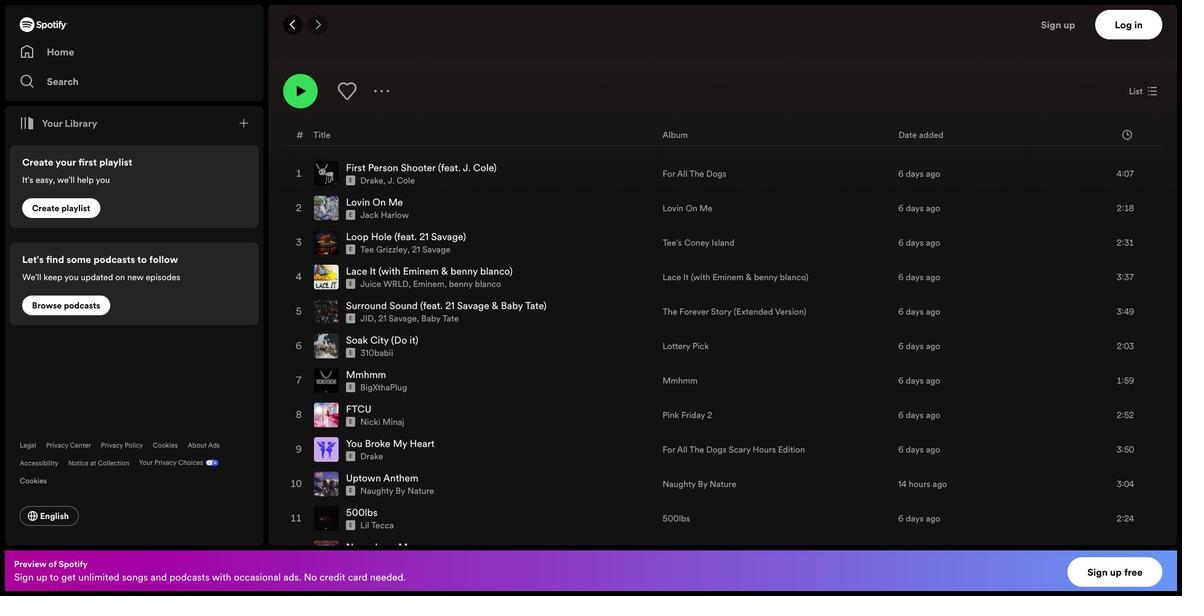 Task type: vqa. For each thing, say whether or not it's contained in the screenshot.


Task type: describe. For each thing, give the bounding box(es) containing it.
added
[[919, 129, 944, 141]]

edition
[[778, 444, 805, 456]]

& for lace it (with eminem & benny blanco)
[[746, 271, 752, 283]]

surround sound (feat. 21 savage & baby tate) link
[[346, 299, 547, 312]]

never lose me link
[[346, 540, 413, 554]]

it)
[[410, 333, 419, 347]]

500lbs for 500lbs e
[[346, 506, 378, 519]]

1 horizontal spatial lace it (with eminem & benny blanco) link
[[663, 271, 809, 283]]

(with for lace it (with eminem & benny blanco) e
[[379, 264, 401, 278]]

about
[[188, 441, 207, 450]]

1 horizontal spatial naughty
[[663, 478, 696, 490]]

21 right jid in the bottom left of the page
[[378, 312, 387, 325]]

(feat. for savage)
[[394, 230, 417, 243]]

e inside ftcu e
[[349, 418, 352, 426]]

mmhmm cell
[[314, 364, 653, 397]]

3:04
[[1117, 478, 1134, 490]]

jack inside the lovin on me cell
[[360, 209, 379, 221]]

1 horizontal spatial lovin on me link
[[663, 202, 713, 214]]

21 for hole
[[420, 230, 429, 243]]

310babii link
[[360, 347, 393, 359]]

eminem for lace it (with eminem & benny blanco) e
[[403, 264, 439, 278]]

days for mmhmm
[[906, 375, 924, 387]]

duration element
[[1123, 130, 1133, 140]]

coney
[[684, 237, 710, 249]]

lottery
[[663, 340, 691, 352]]

cookies for 'cookies' link to the top
[[153, 441, 178, 450]]

english
[[40, 510, 69, 522]]

days for first person shooter (feat. j. cole)
[[906, 168, 924, 180]]

6 days ago for lace it (with eminem & benny blanco)
[[899, 271, 941, 283]]

baby inside the surround sound (feat. 21 savage & baby tate) e
[[501, 299, 523, 312]]

eminem link
[[413, 278, 445, 290]]

ago for loop hole (feat. 21 savage)
[[926, 237, 941, 249]]

harlow inside the lovin on me cell
[[381, 209, 409, 221]]

the for you broke my heart
[[690, 444, 704, 456]]

at
[[90, 459, 96, 468]]

mmhmm for mmhmm
[[663, 375, 698, 387]]

bigxthaplug
[[360, 381, 407, 394]]

cole
[[397, 174, 415, 187]]

it for lace it (with eminem & benny blanco) e
[[370, 264, 376, 278]]

2:03
[[1117, 340, 1134, 352]]

benny for lace it (with eminem & benny blanco) e
[[451, 264, 478, 278]]

duration image
[[1123, 130, 1133, 140]]

explicit element for uptown anthem
[[346, 486, 356, 496]]

lottery pick
[[663, 340, 709, 352]]

# row
[[284, 124, 1162, 146]]

tee grizzley link
[[360, 243, 408, 256]]

j. cole link
[[388, 174, 415, 187]]

sign for sign up free
[[1088, 565, 1108, 579]]

0 horizontal spatial savage
[[389, 312, 417, 325]]

all for first person shooter (feat. j. cole)
[[677, 168, 688, 180]]

lottery pick link
[[663, 340, 709, 352]]

e inside the 500lbs e
[[349, 522, 352, 529]]

easy,
[[36, 174, 55, 186]]

1:59
[[1117, 375, 1134, 387]]

playlist inside create your first playlist it's easy, we'll help you
[[99, 155, 132, 169]]

center
[[70, 441, 91, 450]]

eminem for lace it (with eminem & benny blanco)
[[713, 271, 744, 283]]

your privacy choices button
[[139, 455, 203, 471]]

for all the dogs
[[663, 168, 727, 180]]

home
[[47, 45, 74, 59]]

let's
[[22, 253, 44, 266]]

soak city (do it) e
[[346, 333, 419, 357]]

hours
[[909, 478, 931, 490]]

blanco) for lace it (with eminem & benny blanco)
[[780, 271, 809, 283]]

occasional
[[234, 570, 281, 584]]

ago for surround sound (feat. 21 savage & baby tate)
[[926, 306, 941, 318]]

preview of spotify sign up to get unlimited songs and podcasts with occasional ads. no credit card needed.
[[14, 558, 406, 584]]

accessibility
[[20, 459, 58, 468]]

create playlist button
[[22, 198, 100, 218]]

lovin for lovin on me e
[[346, 195, 370, 209]]

up for sign up
[[1064, 18, 1076, 31]]

library
[[65, 116, 97, 130]]

date
[[899, 129, 917, 141]]

explicit element for mmhmm
[[346, 383, 356, 392]]

privacy for privacy center
[[46, 441, 68, 450]]

500lbs for 500lbs
[[663, 513, 690, 525]]

500lbs e
[[346, 506, 378, 529]]

drake for drake , j. cole
[[360, 174, 383, 187]]

j. inside first person shooter (feat. j. cole) e
[[463, 161, 471, 174]]

your privacy choices
[[139, 458, 203, 467]]

dogs for you broke my heart
[[707, 444, 727, 456]]

6 days ago for loop hole (feat. 21 savage)
[[899, 237, 941, 249]]

explicit element for you broke my heart
[[346, 452, 356, 461]]

ftcu link
[[346, 402, 372, 416]]

1 horizontal spatial spotify
[[301, 31, 330, 43]]

6 for lovin on me
[[899, 202, 904, 214]]

jid
[[360, 312, 374, 325]]

let's find some podcasts to follow we'll keep you updated on new episodes
[[22, 253, 180, 283]]

drake for drake
[[360, 450, 383, 463]]

it's
[[22, 174, 33, 186]]

about ads
[[188, 441, 220, 450]]

ads
[[208, 441, 220, 450]]

story
[[711, 306, 732, 318]]

spotify image
[[20, 17, 68, 32]]

first person shooter (feat. j. cole) e
[[346, 161, 497, 184]]

collection
[[98, 459, 129, 468]]

spotify image
[[283, 30, 298, 44]]

grizzley
[[376, 243, 408, 256]]

surround
[[346, 299, 387, 312]]

lovin on me link inside cell
[[346, 195, 403, 209]]

me for lovin on me e
[[388, 195, 403, 209]]

privacy for privacy policy
[[101, 441, 123, 450]]

never
[[346, 540, 373, 554]]

1 cell from the left
[[294, 537, 304, 570]]

english button
[[20, 506, 79, 526]]

explicit element for lovin on me
[[346, 210, 356, 220]]

explicit element for soak city (do it)
[[346, 348, 356, 358]]

spotify link
[[301, 31, 330, 43]]

hole
[[371, 230, 392, 243]]

playlist inside button
[[61, 202, 90, 214]]

for for you broke my heart
[[663, 444, 675, 456]]

dogs for first person shooter (feat. j. cole)
[[707, 168, 727, 180]]

lil
[[360, 519, 369, 532]]

broke
[[365, 437, 391, 450]]

ago for mmhmm
[[926, 375, 941, 387]]

, inside loop hole (feat. 21 savage) cell
[[408, 243, 410, 256]]

music from drake, jack harlow and juice wrld.
[[283, 12, 474, 25]]

blanco
[[475, 278, 501, 290]]

surround sound (feat. 21 savage & baby tate) cell
[[314, 295, 653, 328]]

6 days ago for lovin on me
[[899, 202, 941, 214]]

help
[[77, 174, 94, 186]]

legal
[[20, 441, 36, 450]]

3:49
[[1117, 306, 1134, 318]]

days for 500lbs
[[906, 513, 924, 525]]

create for your
[[22, 155, 53, 169]]

benny for juice wrld , eminem , benny blanco
[[449, 278, 473, 290]]

ago for you broke my heart
[[926, 444, 941, 456]]

in
[[1135, 18, 1143, 31]]

with
[[212, 570, 231, 584]]

never lose me
[[346, 540, 413, 554]]

explicit element for lace it (with eminem & benny blanco)
[[346, 279, 356, 289]]

log
[[1115, 18, 1132, 31]]

explicit element for first person shooter (feat. j. cole)
[[346, 176, 356, 186]]

shooter
[[401, 161, 436, 174]]

naughty inside uptown anthem cell
[[360, 485, 394, 497]]

explicit element for 500lbs
[[346, 521, 356, 530]]

friday
[[682, 409, 705, 421]]

pink
[[663, 409, 679, 421]]

podcasts inside let's find some podcasts to follow we'll keep you updated on new episodes
[[94, 253, 135, 266]]

uptown anthem cell
[[314, 468, 653, 501]]

e inside loop hole (feat. 21 savage) e
[[349, 246, 352, 253]]

mmhmm link inside cell
[[346, 368, 386, 381]]

6 days ago for 500lbs
[[899, 513, 941, 525]]

it for lace it (with eminem & benny blanco)
[[684, 271, 689, 283]]

naughty by nature for leftmost naughty by nature link
[[360, 485, 434, 497]]

music
[[283, 12, 307, 25]]

21 savage link for sound
[[378, 312, 417, 325]]

tate)
[[525, 299, 547, 312]]

soak city (do it) cell
[[314, 330, 653, 363]]

6 for mmhmm
[[899, 375, 904, 387]]

1 horizontal spatial 500lbs link
[[663, 513, 690, 525]]

to inside preview of spotify sign up to get unlimited songs and podcasts with occasional ads. no credit card needed.
[[50, 570, 59, 584]]

heart
[[410, 437, 435, 450]]

0 horizontal spatial 500lbs link
[[346, 506, 378, 519]]

eminem for juice wrld , eminem , benny blanco
[[413, 278, 445, 290]]

of
[[49, 558, 57, 570]]

6 for lace it (with eminem & benny blanco)
[[899, 271, 904, 283]]

e inside soak city (do it) e
[[349, 349, 352, 357]]

2:31
[[1117, 237, 1134, 249]]

2:24
[[1117, 513, 1134, 525]]

browse podcasts link
[[22, 296, 110, 315]]

your library button
[[15, 111, 102, 135]]

ago for lovin on me
[[926, 202, 941, 214]]

get
[[61, 570, 76, 584]]

1 vertical spatial cookies link
[[20, 473, 57, 487]]

browse
[[32, 299, 62, 312]]

ftcu cell
[[314, 399, 653, 432]]

0 vertical spatial cookies link
[[153, 441, 178, 450]]

6 for surround sound (feat. 21 savage & baby tate)
[[899, 306, 904, 318]]

jid link
[[360, 312, 374, 325]]

3:50
[[1117, 444, 1134, 456]]

ago for 500lbs
[[926, 513, 941, 525]]



Task type: locate. For each thing, give the bounding box(es) containing it.
2 6 days ago from the top
[[899, 202, 941, 214]]

1 vertical spatial all
[[677, 444, 688, 456]]

juice inside lace it (with eminem & benny blanco) "cell"
[[360, 278, 381, 290]]

e up surround
[[349, 280, 352, 288]]

jack harlow link
[[360, 209, 409, 221]]

e down loop on the top left of page
[[349, 246, 352, 253]]

version)
[[775, 306, 807, 318]]

2 dogs from the top
[[707, 444, 727, 456]]

4 days from the top
[[906, 271, 924, 283]]

tee's
[[663, 237, 682, 249]]

ago for soak city (do it)
[[926, 340, 941, 352]]

you inside create your first playlist it's easy, we'll help you
[[96, 174, 110, 186]]

on inside lovin on me e
[[373, 195, 386, 209]]

explicit element inside the ftcu "cell"
[[346, 417, 356, 427]]

up left log
[[1064, 18, 1076, 31]]

blanco) for lace it (with eminem & benny blanco) e
[[480, 264, 513, 278]]

and left wrld.
[[408, 12, 422, 25]]

explicit element inside lace it (with eminem & benny blanco) "cell"
[[346, 279, 356, 289]]

mmhmm link down lottery
[[663, 375, 698, 387]]

1 vertical spatial create
[[32, 202, 59, 214]]

2 horizontal spatial savage
[[457, 299, 489, 312]]

eminem up surround sound (feat. 21 savage & baby tate) link on the bottom left of the page
[[413, 278, 445, 290]]

notice at collection link
[[68, 459, 129, 468]]

explicit element
[[346, 176, 356, 186], [346, 210, 356, 220], [346, 245, 356, 254], [346, 279, 356, 289], [346, 314, 356, 323], [346, 348, 356, 358], [346, 383, 356, 392], [346, 417, 356, 427], [346, 452, 356, 461], [346, 486, 356, 496], [346, 521, 356, 530]]

on for lovin on me e
[[373, 195, 386, 209]]

2 cell from the left
[[663, 537, 889, 570]]

e inside the surround sound (feat. 21 savage & baby tate) e
[[349, 315, 352, 322]]

create up the easy,
[[22, 155, 53, 169]]

on down 'drake , j. cole'
[[373, 195, 386, 209]]

browse podcasts
[[32, 299, 100, 312]]

your for your library
[[42, 116, 62, 130]]

main element
[[5, 5, 264, 546]]

2:52
[[1117, 409, 1134, 421]]

0 horizontal spatial nature
[[408, 485, 434, 497]]

tee
[[360, 243, 374, 256]]

by
[[698, 478, 708, 490], [396, 485, 405, 497]]

(extended
[[734, 306, 773, 318]]

unlimited
[[78, 570, 120, 584]]

all up lovin on me
[[677, 168, 688, 180]]

explicit element down uptown
[[346, 486, 356, 496]]

drake up lovin on me e
[[360, 174, 383, 187]]

playlist right first
[[99, 155, 132, 169]]

1 drake link from the top
[[360, 174, 383, 187]]

# column header
[[296, 124, 304, 145]]

j. left the cole
[[388, 174, 395, 187]]

date added
[[899, 129, 944, 141]]

baby left tate
[[421, 312, 441, 325]]

privacy inside your privacy choices "button"
[[154, 458, 177, 467]]

you for some
[[64, 271, 79, 283]]

explicit element down soak
[[346, 348, 356, 358]]

create for playlist
[[32, 202, 59, 214]]

juice up surround
[[360, 278, 381, 290]]

0 vertical spatial and
[[408, 12, 422, 25]]

0 vertical spatial all
[[677, 168, 688, 180]]

you broke my heart e
[[346, 437, 435, 460]]

lovin up the tee's
[[663, 202, 684, 214]]

privacy left 'center'
[[46, 441, 68, 450]]

baby tate link
[[421, 312, 459, 325]]

me for lovin on me
[[700, 202, 713, 214]]

1 vertical spatial cookies
[[20, 475, 47, 486]]

4 6 from the top
[[899, 271, 904, 283]]

drake link up lovin on me e
[[360, 174, 383, 187]]

8 e from the top
[[349, 418, 352, 426]]

7 e from the top
[[349, 384, 352, 391]]

create playlist
[[32, 202, 90, 214]]

eminem down tee grizzley , 21 savage
[[403, 264, 439, 278]]

(with down tee's coney island link
[[691, 271, 711, 283]]

(with for lace it (with eminem & benny blanco)
[[691, 271, 711, 283]]

0 horizontal spatial baby
[[421, 312, 441, 325]]

21 right grizzley
[[412, 243, 420, 256]]

privacy center link
[[46, 441, 91, 450]]

6 e from the top
[[349, 349, 352, 357]]

for down pink
[[663, 444, 675, 456]]

0 horizontal spatial lace
[[346, 264, 367, 278]]

6 6 days ago from the top
[[899, 340, 941, 352]]

1 horizontal spatial juice
[[424, 12, 445, 25]]

8 explicit element from the top
[[346, 417, 356, 427]]

ago
[[926, 168, 941, 180], [926, 202, 941, 214], [926, 237, 941, 249], [926, 271, 941, 283], [926, 306, 941, 318], [926, 340, 941, 352], [926, 375, 941, 387], [926, 409, 941, 421], [926, 444, 941, 456], [933, 478, 948, 490], [926, 513, 941, 525]]

1 vertical spatial jack
[[360, 209, 379, 221]]

days for loop hole (feat. 21 savage)
[[906, 237, 924, 249]]

the
[[690, 168, 704, 180], [663, 306, 678, 318], [690, 444, 704, 456]]

explicit element inside first person shooter (feat. j. cole) cell
[[346, 176, 356, 186]]

to inside let's find some podcasts to follow we'll keep you updated on new episodes
[[137, 253, 147, 266]]

some
[[66, 253, 91, 266]]

0 horizontal spatial (with
[[379, 264, 401, 278]]

0 vertical spatial the
[[690, 168, 704, 180]]

you
[[96, 174, 110, 186], [64, 271, 79, 283]]

2 for from the top
[[663, 444, 675, 456]]

1 horizontal spatial on
[[686, 202, 698, 214]]

explicit element down you
[[346, 452, 356, 461]]

1 vertical spatial playlist
[[61, 202, 90, 214]]

you broke my heart link
[[346, 437, 435, 450]]

drake link inside you broke my heart cell
[[360, 450, 383, 463]]

me for never lose me
[[398, 540, 413, 554]]

anthem
[[383, 471, 419, 485]]

0 vertical spatial your
[[42, 116, 62, 130]]

0 vertical spatial harlow
[[377, 12, 405, 25]]

drake inside you broke my heart cell
[[360, 450, 383, 463]]

e left jid in the bottom left of the page
[[349, 315, 352, 322]]

0 vertical spatial 21 savage link
[[412, 243, 451, 256]]

& inside lace it (with eminem & benny blanco) e
[[441, 264, 448, 278]]

lose
[[375, 540, 396, 554]]

dogs down # row
[[707, 168, 727, 180]]

benny up surround sound (feat. 21 savage & baby tate) link on the bottom left of the page
[[449, 278, 473, 290]]

0 horizontal spatial cookies link
[[20, 473, 57, 487]]

create your first playlist it's easy, we'll help you
[[22, 155, 132, 186]]

1 vertical spatial you
[[64, 271, 79, 283]]

1 vertical spatial drake link
[[360, 450, 383, 463]]

6 for soak city (do it)
[[899, 340, 904, 352]]

0 vertical spatial podcasts
[[94, 253, 135, 266]]

savage)
[[431, 230, 466, 243]]

21 inside loop hole (feat. 21 savage) e
[[420, 230, 429, 243]]

(feat. inside first person shooter (feat. j. cole) e
[[438, 161, 461, 174]]

my
[[393, 437, 407, 450]]

uptown anthem e
[[346, 471, 419, 495]]

nature
[[710, 478, 737, 490], [408, 485, 434, 497]]

benny for lace it (with eminem & benny blanco)
[[754, 271, 778, 283]]

nature down for all the dogs scary hours edition link
[[710, 478, 737, 490]]

preview
[[14, 558, 46, 570]]

mmhmm down lottery
[[663, 375, 698, 387]]

21 savage link
[[412, 243, 451, 256], [378, 312, 417, 325]]

sign inside preview of spotify sign up to get unlimited songs and podcasts with occasional ads. no credit card needed.
[[14, 570, 34, 584]]

playlist down 'help'
[[61, 202, 90, 214]]

0 horizontal spatial naughty
[[360, 485, 394, 497]]

21 left savage)
[[420, 230, 429, 243]]

cookies
[[153, 441, 178, 450], [20, 475, 47, 486]]

1 vertical spatial juice
[[360, 278, 381, 290]]

cookies link up your privacy choices "button"
[[153, 441, 178, 450]]

rapcaviar grid
[[269, 123, 1177, 596]]

explicit element left "lil"
[[346, 521, 356, 530]]

naughty
[[663, 478, 696, 490], [360, 485, 394, 497]]

21 for grizzley
[[412, 243, 420, 256]]

naughty by nature link
[[663, 478, 737, 490], [360, 485, 434, 497]]

6 for loop hole (feat. 21 savage)
[[899, 237, 904, 249]]

6 6 from the top
[[899, 340, 904, 352]]

savage for (feat.
[[457, 299, 489, 312]]

savage for ,
[[423, 243, 451, 256]]

blanco) inside lace it (with eminem & benny blanco) e
[[480, 264, 513, 278]]

lovin for lovin on me
[[663, 202, 684, 214]]

11 e from the top
[[349, 522, 352, 529]]

3 cell from the left
[[899, 537, 1068, 570]]

6 days ago for surround sound (feat. 21 savage & baby tate)
[[899, 306, 941, 318]]

2 drake link from the top
[[360, 450, 383, 463]]

lace it (with eminem & benny blanco) cell
[[314, 261, 653, 294]]

500lbs cell
[[314, 502, 653, 535]]

your down policy
[[139, 458, 153, 467]]

10 6 from the top
[[899, 513, 904, 525]]

e inside mmhmm e
[[349, 384, 352, 391]]

baby left tate) on the left bottom of the page
[[501, 299, 523, 312]]

6 for first person shooter (feat. j. cole)
[[899, 168, 904, 180]]

7 6 from the top
[[899, 375, 904, 387]]

0 vertical spatial spotify
[[301, 31, 330, 43]]

explicit element inside surround sound (feat. 21 savage & baby tate) cell
[[346, 314, 356, 323]]

1 horizontal spatial playlist
[[99, 155, 132, 169]]

0 horizontal spatial lovin on me link
[[346, 195, 403, 209]]

log in button
[[1095, 10, 1163, 39]]

naughty by nature inside uptown anthem cell
[[360, 485, 434, 497]]

find
[[46, 253, 64, 266]]

6 for ftcu
[[899, 409, 904, 421]]

10 days from the top
[[906, 513, 924, 525]]

e down you
[[349, 453, 352, 460]]

8 6 from the top
[[899, 409, 904, 421]]

explicit element inside uptown anthem cell
[[346, 486, 356, 496]]

1 vertical spatial to
[[50, 570, 59, 584]]

1 horizontal spatial naughty by nature
[[663, 478, 737, 490]]

first person shooter (feat. j. cole) link
[[346, 161, 497, 174]]

1 horizontal spatial up
[[1064, 18, 1076, 31]]

the left forever
[[663, 306, 678, 318]]

1 e from the top
[[349, 177, 352, 184]]

1 drake from the top
[[360, 174, 383, 187]]

jack right drake,
[[357, 12, 375, 25]]

21 savage link up lace it (with eminem & benny blanco) e
[[412, 243, 451, 256]]

2 drake from the top
[[360, 450, 383, 463]]

benny inside lace it (with eminem & benny blanco) e
[[451, 264, 478, 278]]

mmhmm down 310babii link
[[346, 368, 386, 381]]

savage up (do
[[389, 312, 417, 325]]

days for ftcu
[[906, 409, 924, 421]]

2 horizontal spatial &
[[746, 271, 752, 283]]

explicit element inside loop hole (feat. 21 savage) cell
[[346, 245, 356, 254]]

cookies down accessibility link
[[20, 475, 47, 486]]

podcasts left with
[[169, 570, 210, 584]]

explicit element down loop on the top left of page
[[346, 245, 356, 254]]

6 days ago for soak city (do it)
[[899, 340, 941, 352]]

nicki minaj
[[360, 416, 405, 428]]

1 horizontal spatial you
[[96, 174, 110, 186]]

to up the new
[[137, 253, 147, 266]]

1 horizontal spatial and
[[408, 12, 422, 25]]

4 explicit element from the top
[[346, 279, 356, 289]]

10 6 days ago from the top
[[899, 513, 941, 525]]

1 horizontal spatial &
[[492, 299, 499, 312]]

0 horizontal spatial sign
[[14, 570, 34, 584]]

9 6 from the top
[[899, 444, 904, 456]]

me down j. cole link
[[388, 195, 403, 209]]

spotify inside preview of spotify sign up to get unlimited songs and podcasts with occasional ads. no credit card needed.
[[59, 558, 88, 570]]

6 for you broke my heart
[[899, 444, 904, 456]]

first person shooter (feat. j. cole) cell
[[314, 157, 653, 190]]

0 vertical spatial dogs
[[707, 168, 727, 180]]

mmhmm inside cell
[[346, 368, 386, 381]]

naughty by nature link down for all the dogs scary hours edition link
[[663, 478, 737, 490]]

3:37
[[1117, 271, 1134, 283]]

drake up uptown
[[360, 450, 383, 463]]

on down for all the dogs
[[686, 202, 698, 214]]

1 horizontal spatial mmhmm
[[663, 375, 698, 387]]

8 6 days ago from the top
[[899, 409, 941, 421]]

eminem inside lace it (with eminem & benny blanco) e
[[403, 264, 439, 278]]

free
[[1125, 565, 1143, 579]]

days for lovin on me
[[906, 202, 924, 214]]

310babii
[[360, 347, 393, 359]]

0 horizontal spatial &
[[441, 264, 448, 278]]

1 horizontal spatial naughty by nature link
[[663, 478, 737, 490]]

7 explicit element from the top
[[346, 383, 356, 392]]

savage inside the surround sound (feat. 21 savage & baby tate) e
[[457, 299, 489, 312]]

1 for from the top
[[663, 168, 675, 180]]

1 vertical spatial dogs
[[707, 444, 727, 456]]

0 vertical spatial cookies
[[153, 441, 178, 450]]

2:18
[[1117, 202, 1134, 214]]

2 vertical spatial podcasts
[[169, 570, 210, 584]]

1 6 days ago from the top
[[899, 168, 941, 180]]

0 vertical spatial you
[[96, 174, 110, 186]]

it down tee at the left of page
[[370, 264, 376, 278]]

we'll
[[57, 174, 75, 186]]

lace it (with eminem & benny blanco) link down tee grizzley , 21 savage
[[346, 264, 513, 278]]

0 horizontal spatial juice
[[360, 278, 381, 290]]

cookies for 'cookies' link to the bottom
[[20, 475, 47, 486]]

& left benny blanco link
[[441, 264, 448, 278]]

lace for lace it (with eminem & benny blanco) e
[[346, 264, 367, 278]]

to left get on the left bottom of the page
[[50, 570, 59, 584]]

nature down heart
[[408, 485, 434, 497]]

6 days ago for ftcu
[[899, 409, 941, 421]]

blanco) up the version)
[[780, 271, 809, 283]]

e inside lace it (with eminem & benny blanco) e
[[349, 280, 352, 288]]

1 vertical spatial (feat.
[[394, 230, 417, 243]]

notice
[[68, 459, 89, 468]]

lovin inside lovin on me e
[[346, 195, 370, 209]]

lovin on me cell
[[314, 192, 653, 225]]

the forever story (extended version) link
[[663, 306, 807, 318]]

0 horizontal spatial mmhmm
[[346, 368, 386, 381]]

nicki minaj link
[[360, 416, 405, 428]]

uptown
[[346, 471, 381, 485]]

explicit element up surround
[[346, 279, 356, 289]]

e inside first person shooter (feat. j. cole) e
[[349, 177, 352, 184]]

2 explicit element from the top
[[346, 210, 356, 220]]

2 horizontal spatial privacy
[[154, 458, 177, 467]]

up left of
[[36, 570, 47, 584]]

for all the dogs link
[[663, 168, 727, 180]]

(feat. inside loop hole (feat. 21 savage) e
[[394, 230, 417, 243]]

1 explicit element from the top
[[346, 176, 356, 186]]

sign up free button
[[1068, 557, 1163, 587]]

dogs left scary
[[707, 444, 727, 456]]

ago for first person shooter (feat. j. cole)
[[926, 168, 941, 180]]

your inside "button"
[[139, 458, 153, 467]]

6 days ago for first person shooter (feat. j. cole)
[[899, 168, 941, 180]]

create inside create your first playlist it's easy, we'll help you
[[22, 155, 53, 169]]

sound
[[390, 299, 418, 312]]

4 e from the top
[[349, 280, 352, 288]]

you broke my heart cell
[[314, 433, 653, 466]]

1 dogs from the top
[[707, 168, 727, 180]]

1 all from the top
[[677, 168, 688, 180]]

1 horizontal spatial to
[[137, 253, 147, 266]]

days for soak city (do it)
[[906, 340, 924, 352]]

0 vertical spatial juice
[[424, 12, 445, 25]]

cookies link
[[153, 441, 178, 450], [20, 473, 57, 487]]

it inside lace it (with eminem & benny blanco) e
[[370, 264, 376, 278]]

on for lovin on me
[[686, 202, 698, 214]]

1 horizontal spatial (with
[[691, 271, 711, 283]]

me right lose
[[398, 540, 413, 554]]

baby
[[501, 299, 523, 312], [421, 312, 441, 325]]

your for your privacy choices
[[139, 458, 153, 467]]

14
[[899, 478, 907, 490]]

loop
[[346, 230, 369, 243]]

your
[[55, 155, 76, 169]]

6 explicit element from the top
[[346, 348, 356, 358]]

,
[[383, 174, 386, 187], [408, 243, 410, 256], [409, 278, 411, 290], [445, 278, 447, 290], [374, 312, 376, 325], [417, 312, 419, 325]]

5 6 days ago from the top
[[899, 306, 941, 318]]

21 down juice wrld , eminem , benny blanco
[[445, 299, 455, 312]]

benny down loop hole (feat. 21 savage) cell
[[451, 264, 478, 278]]

explicit element inside soak city (do it) cell
[[346, 348, 356, 358]]

days for lace it (with eminem & benny blanco)
[[906, 271, 924, 283]]

sign for sign up
[[1041, 18, 1062, 31]]

0 horizontal spatial on
[[373, 195, 386, 209]]

all for you broke my heart
[[677, 444, 688, 456]]

4 6 days ago from the top
[[899, 271, 941, 283]]

0 horizontal spatial by
[[396, 485, 405, 497]]

naughty by nature down for all the dogs scary hours edition link
[[663, 478, 737, 490]]

0 vertical spatial for
[[663, 168, 675, 180]]

create inside button
[[32, 202, 59, 214]]

it up forever
[[684, 271, 689, 283]]

0 vertical spatial jack
[[357, 12, 375, 25]]

9 days from the top
[[906, 444, 924, 456]]

juice left wrld.
[[424, 12, 445, 25]]

2 all from the top
[[677, 444, 688, 456]]

dogs
[[707, 168, 727, 180], [707, 444, 727, 456]]

go back image
[[288, 20, 298, 30]]

1 horizontal spatial nature
[[710, 478, 737, 490]]

mmhmm link down 310babii link
[[346, 368, 386, 381]]

ago for lace it (with eminem & benny blanco)
[[926, 271, 941, 283]]

& for lace it (with eminem & benny blanco) e
[[441, 264, 448, 278]]

your
[[42, 116, 62, 130], [139, 458, 153, 467]]

savage inside cell
[[423, 243, 451, 256]]

3 6 from the top
[[899, 237, 904, 249]]

lace for lace it (with eminem & benny blanco)
[[663, 271, 681, 283]]

ago for uptown anthem
[[933, 478, 948, 490]]

naughty by nature up 'tecca'
[[360, 485, 434, 497]]

cookies up your privacy choices "button"
[[153, 441, 178, 450]]

blanco) down loop hole (feat. 21 savage) cell
[[480, 264, 513, 278]]

(feat. for savage
[[420, 299, 443, 312]]

10 explicit element from the top
[[346, 486, 356, 496]]

up inside preview of spotify sign up to get unlimited songs and podcasts with occasional ads. no credit card needed.
[[36, 570, 47, 584]]

e inside uptown anthem e
[[349, 487, 352, 495]]

7 days from the top
[[906, 375, 924, 387]]

by right uptown
[[396, 485, 405, 497]]

benny up (extended
[[754, 271, 778, 283]]

0 horizontal spatial naughty by nature link
[[360, 485, 434, 497]]

explicit element left jid in the bottom left of the page
[[346, 314, 356, 323]]

0 horizontal spatial spotify
[[59, 558, 88, 570]]

3 e from the top
[[349, 246, 352, 253]]

up inside top bar and user menu element
[[1064, 18, 1076, 31]]

1 horizontal spatial cookies
[[153, 441, 178, 450]]

juice wrld , eminem , benny blanco
[[360, 278, 501, 290]]

top bar and user menu element
[[269, 5, 1178, 44]]

11 explicit element from the top
[[346, 521, 356, 530]]

notice at collection
[[68, 459, 129, 468]]

9 explicit element from the top
[[346, 452, 356, 461]]

eminem down the island
[[713, 271, 744, 283]]

1 horizontal spatial blanco)
[[780, 271, 809, 283]]

2 days from the top
[[906, 202, 924, 214]]

california consumer privacy act (ccpa) opt-out icon image
[[203, 455, 219, 473]]

1 horizontal spatial lovin
[[663, 202, 684, 214]]

the forever story (extended version)
[[663, 306, 807, 318]]

nature inside uptown anthem cell
[[408, 485, 434, 497]]

4:07 cell
[[1078, 157, 1152, 190]]

naughty by nature for the rightmost naughty by nature link
[[663, 478, 737, 490]]

blanco)
[[480, 264, 513, 278], [780, 271, 809, 283]]

5 days from the top
[[906, 306, 924, 318]]

0 horizontal spatial naughty by nature
[[360, 485, 434, 497]]

mmhmm for mmhmm e
[[346, 368, 386, 381]]

lace inside lace it (with eminem & benny blanco) e
[[346, 264, 367, 278]]

0 horizontal spatial j.
[[388, 174, 395, 187]]

on
[[373, 195, 386, 209], [686, 202, 698, 214]]

3 explicit element from the top
[[346, 245, 356, 254]]

spotify
[[301, 31, 330, 43], [59, 558, 88, 570]]

me up tee's coney island link
[[700, 202, 713, 214]]

loop hole (feat. 21 savage) cell
[[314, 226, 653, 259]]

go forward image
[[313, 20, 323, 30]]

, inside first person shooter (feat. j. cole) cell
[[383, 174, 386, 187]]

2 e from the top
[[349, 211, 352, 219]]

1 horizontal spatial mmhmm link
[[663, 375, 698, 387]]

sign inside top bar and user menu element
[[1041, 18, 1062, 31]]

the for first person shooter (feat. j. cole)
[[690, 168, 704, 180]]

5 6 from the top
[[899, 306, 904, 318]]

for up lovin on me
[[663, 168, 675, 180]]

1 vertical spatial for
[[663, 444, 675, 456]]

lovin up loop on the top left of page
[[346, 195, 370, 209]]

5 explicit element from the top
[[346, 314, 356, 323]]

days for you broke my heart
[[906, 444, 924, 456]]

(feat. right shooter
[[438, 161, 461, 174]]

explicit element inside the mmhmm cell
[[346, 383, 356, 392]]

6 days ago for mmhmm
[[899, 375, 941, 387]]

10 e from the top
[[349, 487, 352, 495]]

6 days ago for you broke my heart
[[899, 444, 941, 456]]

9 6 days ago from the top
[[899, 444, 941, 456]]

explicit element inside 500lbs cell
[[346, 521, 356, 530]]

4 cell from the left
[[1078, 537, 1152, 570]]

6 days from the top
[[906, 340, 924, 352]]

e inside lovin on me e
[[349, 211, 352, 219]]

you inside let's find some podcasts to follow we'll keep you updated on new episodes
[[64, 271, 79, 283]]

(with inside lace it (with eminem & benny blanco) e
[[379, 264, 401, 278]]

explicit element for ftcu
[[346, 417, 356, 427]]

(do
[[391, 333, 407, 347]]

the down friday
[[690, 444, 704, 456]]

9 e from the top
[[349, 453, 352, 460]]

0 horizontal spatial cookies
[[20, 475, 47, 486]]

explicit element for loop hole (feat. 21 savage)
[[346, 245, 356, 254]]

e up loop on the top left of page
[[349, 211, 352, 219]]

e down first
[[349, 177, 352, 184]]

3 6 days ago from the top
[[899, 237, 941, 249]]

5 e from the top
[[349, 315, 352, 322]]

2 6 from the top
[[899, 202, 904, 214]]

drake link inside first person shooter (feat. j. cole) cell
[[360, 174, 383, 187]]

0 horizontal spatial lace it (with eminem & benny blanco) link
[[346, 264, 513, 278]]

savage down benny blanco link
[[457, 299, 489, 312]]

for
[[663, 168, 675, 180], [663, 444, 675, 456]]

1 horizontal spatial sign
[[1041, 18, 1062, 31]]

cookies link down accessibility
[[20, 473, 57, 487]]

e up ftcu link
[[349, 384, 352, 391]]

ago for ftcu
[[926, 409, 941, 421]]

scary
[[729, 444, 751, 456]]

jack
[[357, 12, 375, 25], [360, 209, 379, 221]]

forever
[[680, 306, 709, 318]]

6 for 500lbs
[[899, 513, 904, 525]]

explicit element inside the lovin on me cell
[[346, 210, 356, 220]]

0 horizontal spatial and
[[151, 570, 167, 584]]

500lbs inside cell
[[346, 506, 378, 519]]

harlow right drake,
[[377, 12, 405, 25]]

e down uptown
[[349, 487, 352, 495]]

(feat. right hole
[[394, 230, 417, 243]]

2 vertical spatial the
[[690, 444, 704, 456]]

1 vertical spatial and
[[151, 570, 167, 584]]

2 horizontal spatial sign
[[1088, 565, 1108, 579]]

1 horizontal spatial savage
[[423, 243, 451, 256]]

jack up hole
[[360, 209, 379, 221]]

mmhmm e
[[346, 368, 386, 391]]

you for first
[[96, 174, 110, 186]]

j. left cole)
[[463, 161, 471, 174]]

& down blanco
[[492, 299, 499, 312]]

0 horizontal spatial it
[[370, 264, 376, 278]]

1 6 from the top
[[899, 168, 904, 180]]

1 horizontal spatial cookies link
[[153, 441, 178, 450]]

your inside button
[[42, 116, 62, 130]]

naughty by nature link up 'tecca'
[[360, 485, 434, 497]]

follow
[[149, 253, 178, 266]]

on
[[115, 271, 125, 283]]

1 vertical spatial spotify
[[59, 558, 88, 570]]

and
[[408, 12, 422, 25], [151, 570, 167, 584]]

21 savage link for hole
[[412, 243, 451, 256]]

(with down grizzley
[[379, 264, 401, 278]]

by down for all the dogs scary hours edition link
[[698, 478, 708, 490]]

days for surround sound (feat. 21 savage & baby tate)
[[906, 306, 924, 318]]

& inside the surround sound (feat. 21 savage & baby tate) e
[[492, 299, 499, 312]]

all
[[677, 168, 688, 180], [677, 444, 688, 456]]

0 vertical spatial drake
[[360, 174, 383, 187]]

1 vertical spatial the
[[663, 306, 678, 318]]

1 vertical spatial your
[[139, 458, 153, 467]]

lovin
[[346, 195, 370, 209], [663, 202, 684, 214]]

by inside uptown anthem cell
[[396, 485, 405, 497]]

drake inside first person shooter (feat. j. cole) cell
[[360, 174, 383, 187]]

List button
[[1124, 81, 1163, 101]]

0 horizontal spatial to
[[50, 570, 59, 584]]

0 horizontal spatial blanco)
[[480, 264, 513, 278]]

explicit element down first
[[346, 176, 356, 186]]

explicit element inside you broke my heart cell
[[346, 452, 356, 461]]

0 vertical spatial (feat.
[[438, 161, 461, 174]]

21 inside the surround sound (feat. 21 savage & baby tate) e
[[445, 299, 455, 312]]

1 horizontal spatial j.
[[463, 161, 471, 174]]

the up lovin on me
[[690, 168, 704, 180]]

spotify down go forward icon
[[301, 31, 330, 43]]

0 horizontal spatial lovin
[[346, 195, 370, 209]]

1 days from the top
[[906, 168, 924, 180]]

for for first person shooter (feat. j. cole)
[[663, 168, 675, 180]]

loop hole (feat. 21 savage) e
[[346, 230, 466, 253]]

accessibility link
[[20, 459, 58, 468]]

8 days from the top
[[906, 409, 924, 421]]

up for sign up free
[[1110, 565, 1122, 579]]

1 horizontal spatial baby
[[501, 299, 523, 312]]

privacy
[[46, 441, 68, 450], [101, 441, 123, 450], [154, 458, 177, 467]]

to
[[137, 253, 147, 266], [50, 570, 59, 584]]

0 vertical spatial playlist
[[99, 155, 132, 169]]

privacy up collection
[[101, 441, 123, 450]]

eminem
[[403, 264, 439, 278], [713, 271, 744, 283], [413, 278, 445, 290]]

1 horizontal spatial it
[[684, 271, 689, 283]]

(feat. inside the surround sound (feat. 21 savage & baby tate) e
[[420, 299, 443, 312]]

and inside preview of spotify sign up to get unlimited songs and podcasts with occasional ads. no credit card needed.
[[151, 570, 167, 584]]

me inside lovin on me e
[[388, 195, 403, 209]]

1 horizontal spatial by
[[698, 478, 708, 490]]

3 days from the top
[[906, 237, 924, 249]]

benny
[[451, 264, 478, 278], [754, 271, 778, 283], [449, 278, 473, 290]]

1 vertical spatial podcasts
[[64, 299, 100, 312]]

0 horizontal spatial your
[[42, 116, 62, 130]]

e inside you broke my heart e
[[349, 453, 352, 460]]

lovin on me link down 'drake , j. cole'
[[346, 195, 403, 209]]

cell
[[294, 537, 304, 570], [663, 537, 889, 570], [899, 537, 1068, 570], [1078, 537, 1152, 570]]

podcasts inside preview of spotify sign up to get unlimited songs and podcasts with occasional ads. no credit card needed.
[[169, 570, 210, 584]]

1 vertical spatial 21 savage link
[[378, 312, 417, 325]]

drake link up uptown
[[360, 450, 383, 463]]

e left "lil"
[[349, 522, 352, 529]]

7 6 days ago from the top
[[899, 375, 941, 387]]

21 for sound
[[445, 299, 455, 312]]

podcasts down the updated
[[64, 299, 100, 312]]

1 vertical spatial harlow
[[381, 209, 409, 221]]

from
[[309, 12, 328, 25]]

tate
[[443, 312, 459, 325]]

0 horizontal spatial up
[[36, 570, 47, 584]]



